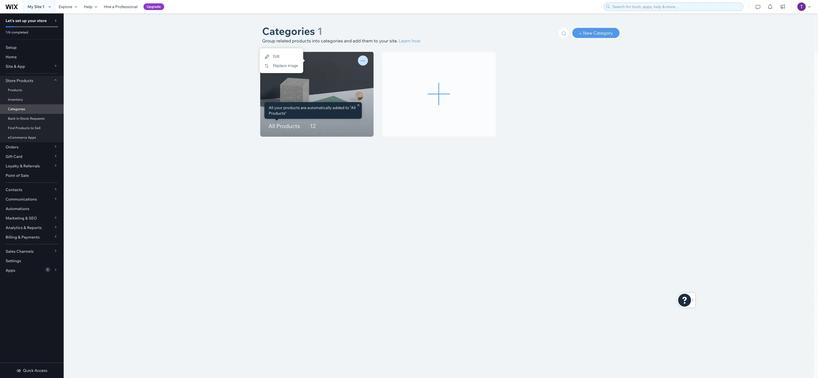 Task type: describe. For each thing, give the bounding box(es) containing it.
hire
[[104, 4, 111, 9]]

categories 1
[[262, 25, 323, 37]]

inventory link
[[0, 95, 64, 105]]

replace
[[273, 63, 287, 68]]

inventory
[[8, 98, 23, 102]]

of
[[16, 173, 20, 178]]

quick access
[[23, 369, 47, 374]]

categories for categories
[[8, 107, 25, 111]]

stock
[[20, 117, 29, 121]]

products for store products
[[17, 78, 33, 83]]

automatically
[[308, 105, 332, 110]]

up
[[22, 18, 27, 23]]

edit link
[[265, 53, 298, 59]]

0 horizontal spatial 1
[[42, 4, 44, 9]]

find products to sell
[[8, 126, 41, 130]]

hire a professional link
[[101, 0, 141, 13]]

products up the inventory
[[8, 88, 22, 92]]

my site 1
[[28, 4, 44, 9]]

settings link
[[0, 257, 64, 266]]

back in stock requests
[[8, 117, 45, 121]]

new category
[[584, 30, 613, 36]]

learn
[[399, 38, 411, 44]]

them
[[362, 38, 373, 44]]

categories link
[[0, 105, 64, 114]]

learn how link
[[399, 38, 421, 44]]

all for all your products are automatically added to "all products"
[[269, 105, 274, 110]]

12
[[310, 123, 316, 130]]

image
[[288, 63, 298, 68]]

products for find products to sell
[[15, 126, 30, 130]]

group
[[262, 38, 276, 44]]

back in stock requests link
[[0, 114, 64, 124]]

back
[[8, 117, 16, 121]]

are
[[301, 105, 307, 110]]

categories
[[321, 38, 343, 44]]

find
[[8, 126, 15, 130]]

how
[[412, 38, 421, 44]]

2 horizontal spatial your
[[379, 38, 389, 44]]

apps
[[28, 136, 36, 140]]

professional
[[115, 4, 138, 9]]

store
[[37, 18, 47, 23]]

all your products are automatically added to "all products"
[[269, 105, 356, 116]]

quick access button
[[16, 369, 47, 374]]

point of sale link
[[0, 171, 64, 181]]

replace image
[[273, 63, 298, 68]]

edit image
[[265, 54, 269, 59]]

sidebar element
[[0, 13, 64, 379]]

edit
[[273, 54, 280, 59]]

automations link
[[0, 204, 64, 214]]

new category link
[[573, 28, 620, 38]]

and
[[344, 38, 352, 44]]

group related products into categories and add them to your site. learn how
[[262, 38, 421, 44]]

add
[[353, 38, 361, 44]]

all for all products
[[269, 123, 275, 130]]

ecommerce apps link
[[0, 133, 64, 143]]

products for all products
[[277, 123, 300, 130]]

Search for tools, apps, help & more... field
[[611, 3, 742, 11]]

set
[[15, 18, 21, 23]]

ecommerce
[[8, 136, 27, 140]]

upgrade
[[147, 4, 161, 9]]

completed
[[11, 30, 28, 34]]



Task type: vqa. For each thing, say whether or not it's contained in the screenshot.
completed
yes



Task type: locate. For each thing, give the bounding box(es) containing it.
point of sale
[[6, 173, 29, 178]]

explore
[[59, 4, 72, 9]]

all up products"
[[269, 105, 274, 110]]

automations
[[6, 207, 29, 212]]

replace image button
[[265, 63, 298, 68]]

0 horizontal spatial to
[[31, 126, 34, 130]]

find products to sell link
[[0, 124, 64, 133]]

all down products"
[[269, 123, 275, 130]]

quick
[[23, 369, 34, 374]]

products link
[[0, 86, 64, 95]]

requests
[[30, 117, 45, 121]]

products"
[[269, 111, 287, 116]]

your right up
[[28, 18, 36, 23]]

1
[[42, 4, 44, 9], [318, 25, 323, 37]]

store products button
[[0, 76, 64, 86]]

to
[[374, 38, 378, 44], [346, 105, 349, 110], [31, 126, 34, 130]]

all
[[269, 105, 274, 110], [269, 123, 275, 130]]

point
[[6, 173, 15, 178]]

products
[[292, 38, 311, 44], [284, 105, 300, 110]]

upgrade button
[[144, 3, 164, 10]]

0 vertical spatial products
[[292, 38, 311, 44]]

let's set up your store
[[6, 18, 47, 23]]

access
[[35, 369, 47, 374]]

1 vertical spatial products
[[284, 105, 300, 110]]

2 horizontal spatial to
[[374, 38, 378, 44]]

a
[[112, 4, 114, 9]]

sale
[[21, 173, 29, 178]]

sell
[[35, 126, 41, 130]]

home
[[6, 54, 17, 60]]

your inside all your products are automatically added to "all products"
[[275, 105, 283, 110]]

0 vertical spatial 1
[[42, 4, 44, 9]]

to inside sidebar element
[[31, 126, 34, 130]]

1 horizontal spatial 1
[[318, 25, 323, 37]]

category
[[594, 30, 613, 36]]

site
[[34, 4, 42, 9]]

ecommerce apps
[[8, 136, 36, 140]]

1 up into
[[318, 25, 323, 37]]

"all
[[350, 105, 356, 110]]

1 horizontal spatial your
[[275, 105, 283, 110]]

setup link
[[0, 43, 64, 52]]

categories inside sidebar element
[[8, 107, 25, 111]]

related
[[277, 38, 291, 44]]

0 horizontal spatial categories
[[8, 107, 25, 111]]

products up ecommerce apps
[[15, 126, 30, 130]]

categories
[[262, 25, 315, 37], [8, 107, 25, 111]]

1 right site
[[42, 4, 44, 9]]

to left "all at the left top of page
[[346, 105, 349, 110]]

your up products"
[[275, 105, 283, 110]]

new
[[584, 30, 593, 36]]

categories down the inventory
[[8, 107, 25, 111]]

setup
[[6, 45, 17, 50]]

1 vertical spatial categories
[[8, 107, 25, 111]]

2 vertical spatial your
[[275, 105, 283, 110]]

all inside all your products are automatically added to "all products"
[[269, 105, 274, 110]]

into
[[312, 38, 320, 44]]

1/6
[[6, 30, 11, 34]]

products
[[17, 78, 33, 83], [8, 88, 22, 92], [277, 123, 300, 130], [15, 126, 30, 130]]

help button
[[80, 0, 101, 13]]

to inside all your products are automatically added to "all products"
[[346, 105, 349, 110]]

products for your
[[284, 105, 300, 110]]

added
[[333, 105, 345, 110]]

0 vertical spatial your
[[28, 18, 36, 23]]

products down products"
[[277, 123, 300, 130]]

0 vertical spatial to
[[374, 38, 378, 44]]

store
[[6, 78, 16, 83]]

1 vertical spatial 1
[[318, 25, 323, 37]]

0 vertical spatial categories
[[262, 25, 315, 37]]

products left are
[[284, 105, 300, 110]]

to left sell on the left top of page
[[31, 126, 34, 130]]

1 horizontal spatial categories
[[262, 25, 315, 37]]

1 vertical spatial all
[[269, 123, 275, 130]]

products inside dropdown button
[[17, 78, 33, 83]]

1/6 completed
[[6, 30, 28, 34]]

site.
[[390, 38, 398, 44]]

in
[[16, 117, 19, 121]]

products down categories 1
[[292, 38, 311, 44]]

categories for categories 1
[[262, 25, 315, 37]]

products up products link
[[17, 78, 33, 83]]

0 horizontal spatial your
[[28, 18, 36, 23]]

hire a professional
[[104, 4, 138, 9]]

2 vertical spatial to
[[31, 126, 34, 130]]

store products
[[6, 78, 33, 83]]

1 vertical spatial your
[[379, 38, 389, 44]]

help
[[84, 4, 92, 9]]

categories up related
[[262, 25, 315, 37]]

to right them
[[374, 38, 378, 44]]

products inside all your products are automatically added to "all products"
[[284, 105, 300, 110]]

0 vertical spatial all
[[269, 105, 274, 110]]

1 vertical spatial to
[[346, 105, 349, 110]]

your
[[28, 18, 36, 23], [379, 38, 389, 44], [275, 105, 283, 110]]

all products
[[269, 123, 300, 130]]

products for related
[[292, 38, 311, 44]]

your left site.
[[379, 38, 389, 44]]

home link
[[0, 52, 64, 62]]

let's
[[6, 18, 14, 23]]

my
[[28, 4, 33, 9]]

settings
[[6, 259, 21, 264]]

1 horizontal spatial to
[[346, 105, 349, 110]]

your inside sidebar element
[[28, 18, 36, 23]]



